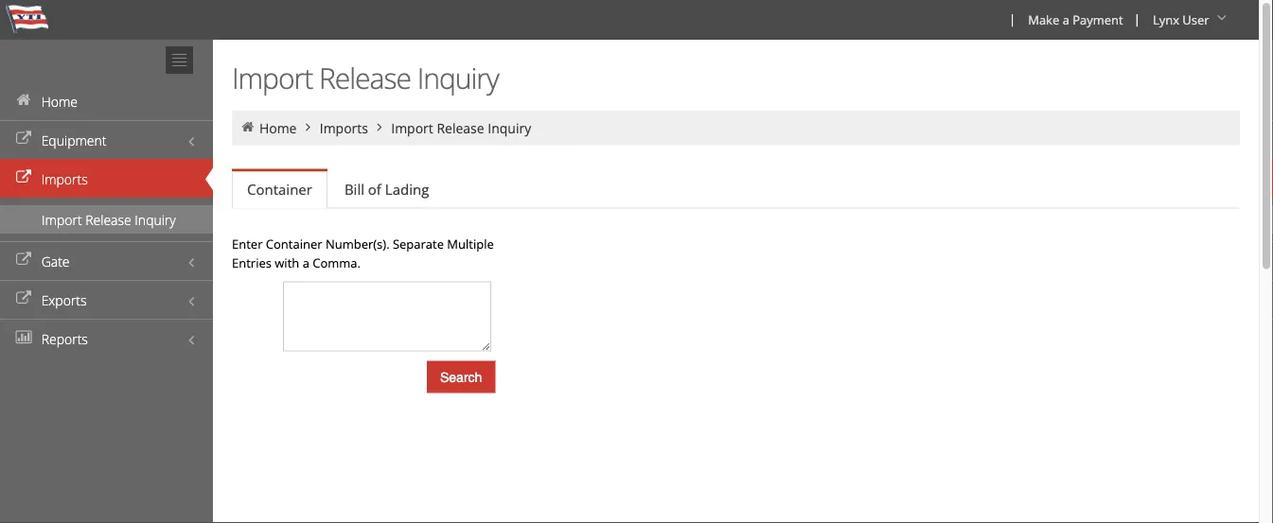 Task type: describe. For each thing, give the bounding box(es) containing it.
0 horizontal spatial home link
[[0, 81, 213, 120]]

exports link
[[0, 280, 213, 319]]

external link image for gate
[[14, 253, 33, 267]]

1 horizontal spatial home
[[259, 119, 297, 137]]

make
[[1029, 11, 1060, 28]]

enter
[[232, 235, 263, 252]]

0 horizontal spatial home
[[41, 92, 78, 110]]

a inside make a payment link
[[1063, 11, 1070, 28]]

external link image for exports
[[14, 292, 33, 305]]

0 vertical spatial container
[[247, 180, 312, 199]]

2 angle right image from the left
[[372, 121, 388, 134]]

0 horizontal spatial imports
[[41, 170, 88, 188]]

bill of lading
[[345, 180, 429, 199]]

exports
[[41, 291, 87, 309]]

1 horizontal spatial release
[[319, 58, 411, 97]]

0 horizontal spatial import
[[42, 211, 82, 229]]

of
[[368, 180, 382, 199]]

bill of lading link
[[329, 171, 444, 209]]

lynx user
[[1153, 11, 1210, 28]]

1 vertical spatial import
[[391, 119, 434, 137]]

number(s).
[[326, 235, 390, 252]]

0 horizontal spatial imports link
[[0, 159, 213, 198]]

container link
[[232, 172, 328, 209]]

reports
[[41, 330, 88, 348]]

equipment
[[41, 131, 107, 149]]

separate
[[393, 235, 444, 252]]

0 horizontal spatial import release inquiry link
[[0, 206, 213, 234]]

with
[[275, 254, 300, 271]]

2 vertical spatial inquiry
[[135, 211, 176, 229]]

gate
[[41, 252, 70, 270]]

0 horizontal spatial home image
[[14, 93, 33, 107]]

2 | from the left
[[1134, 10, 1141, 27]]

1 vertical spatial release
[[437, 119, 485, 137]]



Task type: vqa. For each thing, say whether or not it's contained in the screenshot.
Exports external link image
yes



Task type: locate. For each thing, give the bounding box(es) containing it.
1 vertical spatial home
[[259, 119, 297, 137]]

| left the make
[[1010, 10, 1016, 27]]

0 horizontal spatial release
[[85, 211, 131, 229]]

container inside enter container number(s).  separate multiple entries with a comma.
[[266, 235, 323, 252]]

external link image for imports
[[14, 171, 33, 184]]

import
[[232, 58, 313, 97], [391, 119, 434, 137], [42, 211, 82, 229]]

search
[[440, 370, 482, 385]]

1 external link image from the top
[[14, 132, 33, 145]]

|
[[1010, 10, 1016, 27], [1134, 10, 1141, 27]]

a right the make
[[1063, 11, 1070, 28]]

imports down equipment
[[41, 170, 88, 188]]

angle right image
[[300, 121, 317, 134], [372, 121, 388, 134]]

reports link
[[0, 319, 213, 358]]

external link image inside gate link
[[14, 253, 33, 267]]

lading
[[385, 180, 429, 199]]

external link image
[[14, 171, 33, 184], [14, 253, 33, 267]]

home up equipment
[[41, 92, 78, 110]]

entries
[[232, 254, 272, 271]]

1 external link image from the top
[[14, 171, 33, 184]]

external link image down equipment link
[[14, 171, 33, 184]]

external link image left equipment
[[14, 132, 33, 145]]

a inside enter container number(s).  separate multiple entries with a comma.
[[303, 254, 310, 271]]

imports link down equipment
[[0, 159, 213, 198]]

comma.
[[313, 254, 361, 271]]

1 horizontal spatial home link
[[259, 119, 297, 137]]

enter container number(s).  separate multiple entries with a comma.
[[232, 235, 494, 271]]

equipment link
[[0, 120, 213, 159]]

import release inquiry link up lading
[[391, 119, 532, 137]]

lynx user link
[[1145, 0, 1239, 40]]

container up with
[[266, 235, 323, 252]]

None text field
[[283, 282, 492, 352]]

0 vertical spatial release
[[319, 58, 411, 97]]

1 vertical spatial external link image
[[14, 253, 33, 267]]

bar chart image
[[14, 331, 33, 344]]

1 horizontal spatial home image
[[240, 121, 256, 134]]

a right with
[[303, 254, 310, 271]]

0 vertical spatial import
[[232, 58, 313, 97]]

1 horizontal spatial |
[[1134, 10, 1141, 27]]

user
[[1183, 11, 1210, 28]]

imports link up bill
[[320, 119, 368, 137]]

external link image inside equipment link
[[14, 132, 33, 145]]

1 vertical spatial home image
[[240, 121, 256, 134]]

1 vertical spatial container
[[266, 235, 323, 252]]

release
[[319, 58, 411, 97], [437, 119, 485, 137], [85, 211, 131, 229]]

1 | from the left
[[1010, 10, 1016, 27]]

1 vertical spatial inquiry
[[488, 119, 532, 137]]

external link image inside exports link
[[14, 292, 33, 305]]

2 external link image from the top
[[14, 292, 33, 305]]

1 vertical spatial external link image
[[14, 292, 33, 305]]

1 horizontal spatial a
[[1063, 11, 1070, 28]]

home up container link
[[259, 119, 297, 137]]

1 horizontal spatial import
[[232, 58, 313, 97]]

home link up container link
[[259, 119, 297, 137]]

0 horizontal spatial a
[[303, 254, 310, 271]]

0 vertical spatial external link image
[[14, 171, 33, 184]]

0 vertical spatial import release inquiry
[[232, 58, 499, 97]]

0 vertical spatial inquiry
[[417, 58, 499, 97]]

external link image for equipment
[[14, 132, 33, 145]]

home link
[[0, 81, 213, 120], [259, 119, 297, 137]]

external link image
[[14, 132, 33, 145], [14, 292, 33, 305]]

a
[[1063, 11, 1070, 28], [303, 254, 310, 271]]

2 vertical spatial release
[[85, 211, 131, 229]]

1 angle right image from the left
[[300, 121, 317, 134]]

payment
[[1073, 11, 1124, 28]]

container
[[247, 180, 312, 199], [266, 235, 323, 252]]

2 external link image from the top
[[14, 253, 33, 267]]

0 vertical spatial imports
[[320, 119, 368, 137]]

1 vertical spatial a
[[303, 254, 310, 271]]

imports
[[320, 119, 368, 137], [41, 170, 88, 188]]

inquiry
[[417, 58, 499, 97], [488, 119, 532, 137], [135, 211, 176, 229]]

2 vertical spatial import
[[42, 211, 82, 229]]

0 vertical spatial imports link
[[320, 119, 368, 137]]

1 vertical spatial import release inquiry link
[[0, 206, 213, 234]]

1 horizontal spatial imports
[[320, 119, 368, 137]]

0 horizontal spatial |
[[1010, 10, 1016, 27]]

angle right image up of
[[372, 121, 388, 134]]

0 vertical spatial a
[[1063, 11, 1070, 28]]

0 vertical spatial home image
[[14, 93, 33, 107]]

1 horizontal spatial imports link
[[320, 119, 368, 137]]

1 horizontal spatial import release inquiry link
[[391, 119, 532, 137]]

external link image left gate
[[14, 253, 33, 267]]

make a payment
[[1029, 11, 1124, 28]]

home image up container link
[[240, 121, 256, 134]]

2 horizontal spatial import
[[391, 119, 434, 137]]

bill
[[345, 180, 365, 199]]

home link up equipment
[[0, 81, 213, 120]]

1 vertical spatial imports
[[41, 170, 88, 188]]

gate link
[[0, 242, 213, 280]]

0 vertical spatial import release inquiry link
[[391, 119, 532, 137]]

make a payment link
[[1020, 0, 1131, 40]]

angle right image up container link
[[300, 121, 317, 134]]

2 horizontal spatial release
[[437, 119, 485, 137]]

0 vertical spatial home
[[41, 92, 78, 110]]

external link image inside imports link
[[14, 171, 33, 184]]

import release inquiry
[[232, 58, 499, 97], [391, 119, 532, 137], [42, 211, 176, 229]]

angle down image
[[1213, 11, 1232, 24]]

external link image up the bar chart icon
[[14, 292, 33, 305]]

container up 'enter'
[[247, 180, 312, 199]]

1 vertical spatial import release inquiry
[[391, 119, 532, 137]]

2 vertical spatial import release inquiry
[[42, 211, 176, 229]]

1 vertical spatial imports link
[[0, 159, 213, 198]]

imports link
[[320, 119, 368, 137], [0, 159, 213, 198]]

multiple
[[447, 235, 494, 252]]

0 horizontal spatial angle right image
[[300, 121, 317, 134]]

0 vertical spatial external link image
[[14, 132, 33, 145]]

home image up equipment link
[[14, 93, 33, 107]]

import release inquiry link
[[391, 119, 532, 137], [0, 206, 213, 234]]

import release inquiry link up gate link
[[0, 206, 213, 234]]

imports up bill
[[320, 119, 368, 137]]

lynx
[[1153, 11, 1180, 28]]

home
[[41, 92, 78, 110], [259, 119, 297, 137]]

home image
[[14, 93, 33, 107], [240, 121, 256, 134]]

| left lynx
[[1134, 10, 1141, 27]]

search button
[[427, 361, 496, 394]]

1 horizontal spatial angle right image
[[372, 121, 388, 134]]



